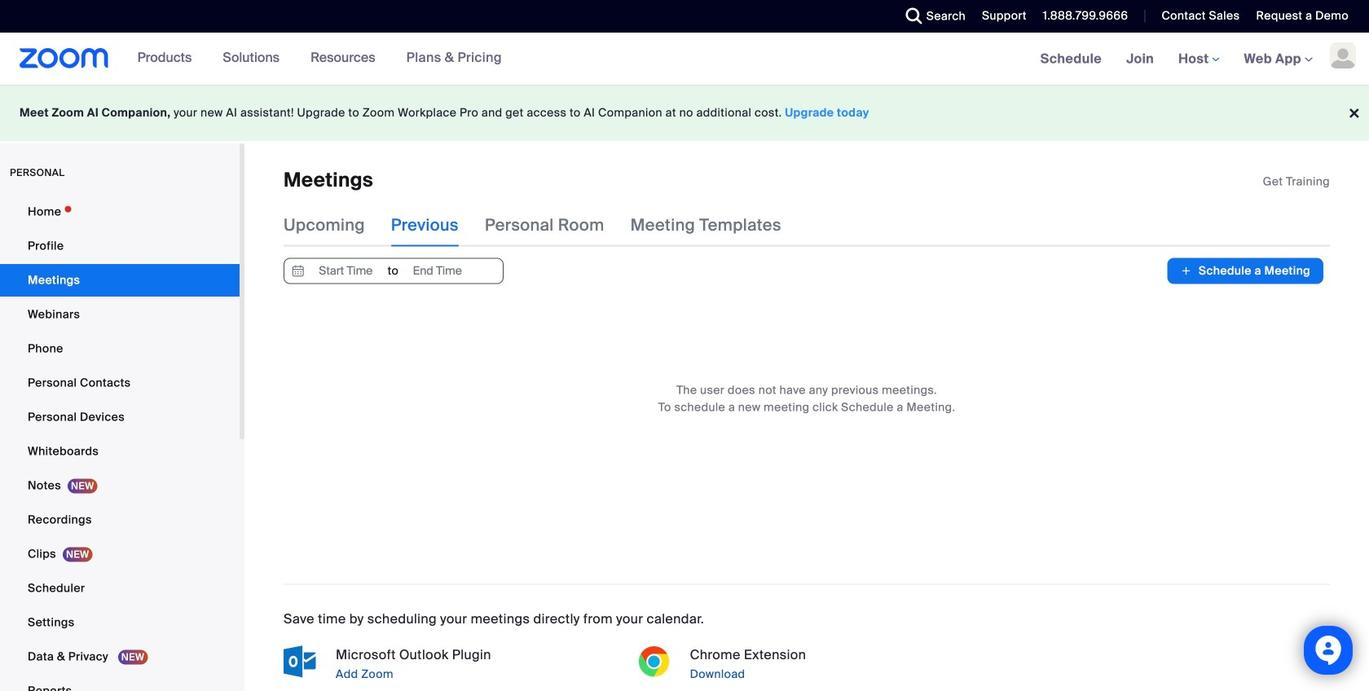 Task type: vqa. For each thing, say whether or not it's contained in the screenshot.
middle menu item
no



Task type: locate. For each thing, give the bounding box(es) containing it.
profile picture image
[[1331, 42, 1357, 68]]

banner
[[0, 33, 1370, 86]]

tabs of meeting tab list
[[284, 204, 808, 247]]

meetings navigation
[[1029, 33, 1370, 86]]

personal menu menu
[[0, 196, 240, 691]]

application
[[1263, 174, 1331, 190]]

date image
[[289, 259, 308, 283]]

footer
[[0, 85, 1370, 141]]



Task type: describe. For each thing, give the bounding box(es) containing it.
zoom logo image
[[20, 48, 109, 68]]

add image
[[1181, 263, 1193, 279]]

Date Range Picker Start field
[[308, 259, 384, 283]]

Date Range Picker End field
[[400, 259, 475, 283]]

product information navigation
[[125, 33, 514, 85]]



